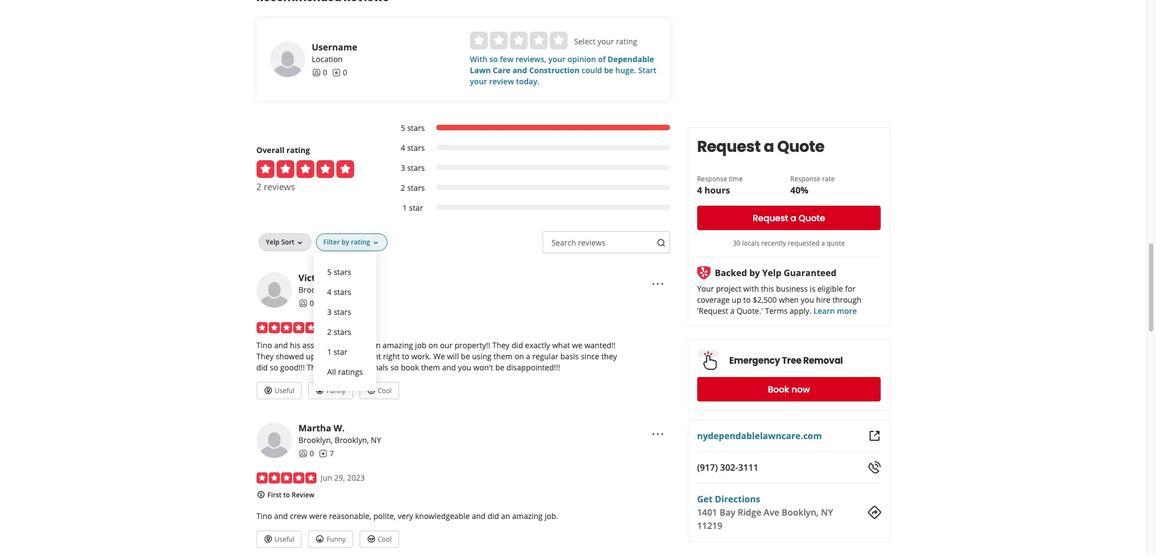 Task type: locate. For each thing, give the bounding box(es) containing it.
1 vertical spatial 4 stars
[[327, 287, 351, 297]]

useful right 16 useful v2 icon on the bottom left of the page
[[275, 534, 295, 544]]

funny for 16 useful v2 image's cool button
[[327, 386, 346, 395]]

reviews element containing 0
[[332, 67, 347, 78]]

0 vertical spatial 1 star
[[403, 203, 423, 213]]

1 funny from the top
[[327, 386, 346, 395]]

5 star rating image for jun 29, 2023
[[256, 472, 316, 484]]

5 inside filter reviews by 5 stars rating element
[[401, 123, 405, 133]]

filter
[[323, 237, 340, 247]]

w. inside the martha w. brooklyn, brooklyn, ny
[[334, 422, 345, 434]]

with so few reviews, your opinion of
[[470, 54, 608, 64]]

quote inside button
[[799, 212, 826, 224]]

2 stars inside "button"
[[327, 327, 351, 337]]

rating left 16 chevron down v2 icon
[[351, 237, 370, 247]]

1 tino from the top
[[256, 340, 272, 351]]

rating for select your rating
[[616, 36, 638, 47]]

be down of
[[604, 65, 614, 76]]

stars inside "button"
[[334, 327, 351, 337]]

0 horizontal spatial rating
[[287, 145, 310, 155]]

tino
[[256, 340, 272, 351], [256, 511, 272, 521]]

2 horizontal spatial to
[[744, 294, 751, 305]]

friends element left 6
[[299, 298, 314, 309]]

0 horizontal spatial yelp
[[266, 237, 280, 247]]

30
[[733, 238, 741, 248]]

1 horizontal spatial 5 stars
[[401, 123, 425, 133]]

4 for filter reviews by 4 stars rating element
[[401, 143, 405, 153]]

they
[[602, 351, 617, 362]]

disappointed!!!
[[507, 362, 560, 373]]

30 locals recently requested a quote
[[733, 238, 846, 248]]

2 funny button from the top
[[308, 531, 353, 548]]

2 vertical spatial be
[[496, 362, 505, 373]]

2 stars
[[401, 183, 425, 193], [327, 327, 351, 337]]

0 vertical spatial you
[[801, 294, 815, 305]]

1 response from the left
[[698, 174, 728, 184]]

1
[[403, 203, 407, 213], [327, 347, 332, 357]]

0 horizontal spatial 4 stars
[[327, 287, 351, 297]]

review
[[489, 76, 514, 87]]

cool button for 16 useful v2 icon on the bottom left of the page
[[360, 531, 399, 548]]

business
[[777, 283, 808, 294]]

today.
[[516, 76, 540, 87]]

1 vertical spatial quote
[[799, 212, 826, 224]]

1 vertical spatial funny button
[[308, 531, 353, 548]]

work.
[[412, 351, 432, 362]]

star for filter reviews by 1 star rating element
[[409, 203, 423, 213]]

reviews for search reviews
[[578, 237, 606, 248]]

0 vertical spatial time
[[729, 174, 743, 184]]

useful button
[[256, 382, 302, 399], [256, 531, 302, 548]]

1 vertical spatial you
[[458, 362, 472, 373]]

an inside tino and his assistant really did an amazing job on our property!! they did exactly what we wanted!! they showed up on time and went right to work.  we will be using them on a regular basis since they did so good!!! they are professionals so book them and you won't be disappointed!!!
[[372, 340, 381, 351]]

4 stars button
[[323, 282, 368, 302]]

0 vertical spatial useful button
[[256, 382, 302, 399]]

reviews element
[[332, 67, 347, 78], [319, 298, 334, 309], [319, 448, 334, 459]]

1 menu image from the top
[[652, 277, 665, 291]]

0 vertical spatial 5
[[401, 123, 405, 133]]

0 left 6
[[310, 298, 314, 308]]

16 funny v2 image down the were
[[316, 535, 324, 543]]

1 cool from the top
[[378, 386, 392, 395]]

None radio
[[490, 32, 508, 49], [530, 32, 548, 49], [550, 32, 568, 49], [490, 32, 508, 49], [530, 32, 548, 49], [550, 32, 568, 49]]

'request
[[698, 306, 729, 316]]

few
[[500, 54, 514, 64]]

ny down 5 stars button
[[335, 285, 345, 295]]

menu image
[[652, 277, 665, 291], [652, 427, 665, 441]]

time inside response time 4 hours
[[729, 174, 743, 184]]

1 horizontal spatial 4
[[401, 143, 405, 153]]

16 first v2 image
[[256, 490, 265, 499]]

16 cool v2 image
[[367, 386, 376, 395]]

amazing left job.
[[512, 511, 543, 521]]

1 5 star rating image from the top
[[256, 160, 354, 178]]

2 vertical spatial 16 friends v2 image
[[299, 449, 307, 458]]

filter reviews by 3 stars rating element
[[390, 163, 670, 174]]

be right will
[[461, 351, 470, 362]]

funny button for useful "button" for cool button related to 16 useful v2 icon on the bottom left of the page
[[308, 531, 353, 548]]

1 horizontal spatial your
[[549, 54, 566, 64]]

are
[[326, 362, 338, 373]]

0 vertical spatial 1
[[403, 203, 407, 213]]

time up hours
[[729, 174, 743, 184]]

to up book
[[402, 351, 410, 362]]

w. right victoria at left
[[335, 272, 346, 284]]

1 vertical spatial 1 star
[[327, 347, 348, 357]]

response up hours
[[698, 174, 728, 184]]

0 vertical spatial friends element
[[312, 67, 327, 78]]

0 horizontal spatial by
[[342, 237, 349, 247]]

them right the "using" in the bottom of the page
[[494, 351, 513, 362]]

jul 15, 2023
[[321, 322, 362, 333]]

0 horizontal spatial 2 stars
[[327, 327, 351, 337]]

your for of
[[549, 54, 566, 64]]

martha w. link
[[299, 422, 345, 434]]

response rate 40%
[[791, 174, 835, 196]]

5 star rating image down overall rating
[[256, 160, 354, 178]]

them down we
[[421, 362, 440, 373]]

1 funny button from the top
[[308, 382, 353, 399]]

2023 right 15,
[[344, 322, 362, 333]]

they left showed at the left bottom of page
[[256, 351, 274, 362]]

1 vertical spatial rating
[[287, 145, 310, 155]]

w. for martha w.
[[334, 422, 345, 434]]

funny down all
[[327, 386, 346, 395]]

request a quote inside request a quote button
[[753, 212, 826, 224]]

response for 4
[[698, 174, 728, 184]]

yelp left sort at the top left
[[266, 237, 280, 247]]

0 horizontal spatial your
[[470, 76, 487, 87]]

funny button down all
[[308, 382, 353, 399]]

very
[[398, 511, 413, 521]]

1 vertical spatial 5 star rating image
[[256, 322, 316, 333]]

2023
[[344, 322, 362, 333], [347, 472, 365, 483]]

1 star inside button
[[327, 347, 348, 357]]

cool button down professionals
[[360, 382, 399, 399]]

friends element for martha
[[299, 448, 314, 459]]

1 vertical spatial 1
[[327, 347, 332, 357]]

1 horizontal spatial you
[[801, 294, 815, 305]]

funny for cool button related to 16 useful v2 icon on the bottom left of the page
[[327, 534, 346, 544]]

friends element for username
[[312, 67, 327, 78]]

16 review v2 image
[[332, 68, 341, 77], [319, 449, 327, 458]]

1 star for 1 star button in the bottom of the page
[[327, 347, 348, 357]]

photo of victoria w. image
[[256, 272, 292, 308]]

1 vertical spatial 5
[[327, 267, 332, 277]]

1 vertical spatial w.
[[334, 422, 345, 434]]

amazing up right on the left of page
[[383, 340, 413, 351]]

(917)
[[698, 461, 718, 474]]

1 horizontal spatial 2
[[327, 327, 332, 337]]

your
[[598, 36, 614, 47], [549, 54, 566, 64], [470, 76, 487, 87]]

1 vertical spatial time
[[329, 351, 345, 362]]

16 friends v2 image for username
[[312, 68, 321, 77]]

w.
[[335, 272, 346, 284], [334, 422, 345, 434]]

of
[[598, 54, 606, 64]]

tino down 16 first v2 image on the left bottom
[[256, 511, 272, 521]]

2 funny from the top
[[327, 534, 346, 544]]

backed
[[715, 267, 748, 279]]

on up disappointed!!!
[[515, 351, 524, 362]]

request
[[698, 136, 761, 157], [753, 212, 789, 224]]

by up with
[[750, 267, 761, 279]]

and up today.
[[513, 65, 527, 76]]

1 star
[[403, 203, 423, 213], [327, 347, 348, 357]]

amazing inside tino and his assistant really did an amazing job on our property!! they did exactly what we wanted!! they showed up on time and went right to work.  we will be using them on a regular basis since they did so good!!! they are professionals so book them and you won't be disappointed!!!
[[383, 340, 413, 351]]

16 friends v2 image
[[312, 68, 321, 77], [299, 299, 307, 308], [299, 449, 307, 458]]

your up of
[[598, 36, 614, 47]]

0 horizontal spatial 5 stars
[[327, 267, 351, 277]]

ny
[[335, 285, 345, 295], [371, 435, 381, 445], [822, 506, 834, 518]]

directions
[[715, 493, 761, 505]]

reviews right 'search'
[[578, 237, 606, 248]]

so left good!!!
[[270, 362, 278, 373]]

1 horizontal spatial up
[[732, 294, 742, 305]]

0 for username
[[323, 67, 327, 78]]

reviews down overall rating
[[264, 181, 295, 193]]

16 review v2 image for w.
[[319, 449, 327, 458]]

filter reviews by 1 star rating element
[[390, 203, 670, 214]]

0 horizontal spatial amazing
[[383, 340, 413, 351]]

1 vertical spatial useful
[[275, 534, 295, 544]]

request up response time 4 hours
[[698, 136, 761, 157]]

coverage
[[698, 294, 730, 305]]

2 inside "button"
[[327, 327, 332, 337]]

5 for 5 stars button
[[327, 267, 332, 277]]

request up recently
[[753, 212, 789, 224]]

up inside tino and his assistant really did an amazing job on our property!! they did exactly what we wanted!! they showed up on time and went right to work.  we will be using them on a regular basis since they did so good!!! they are professionals so book them and you won't be disappointed!!!
[[306, 351, 316, 362]]

1 horizontal spatial reviews
[[578, 237, 606, 248]]

all
[[327, 367, 336, 377]]

quote up response rate 40%
[[778, 136, 825, 157]]

0 vertical spatial 5 star rating image
[[256, 160, 354, 178]]

2 vertical spatial rating
[[351, 237, 370, 247]]

funny button
[[308, 382, 353, 399], [308, 531, 353, 548]]

assistant
[[302, 340, 334, 351]]

ny inside the martha w. brooklyn, brooklyn, ny
[[371, 435, 381, 445]]

24 external link v2 image
[[868, 429, 881, 442]]

w. right martha on the left of page
[[334, 422, 345, 434]]

useful button down good!!!
[[256, 382, 302, 399]]

they up the won't
[[492, 340, 510, 351]]

5 stars inside button
[[327, 267, 351, 277]]

to right first
[[283, 490, 290, 500]]

1 horizontal spatial rating
[[351, 237, 370, 247]]

cool right 16 cool v2 image
[[378, 534, 392, 544]]

location
[[312, 54, 343, 64]]

up down assistant
[[306, 351, 316, 362]]

w. for victoria w.
[[335, 272, 346, 284]]

cool right 16 cool v2 icon
[[378, 386, 392, 395]]

0 horizontal spatial be
[[461, 351, 470, 362]]

1 horizontal spatial 4 stars
[[401, 143, 425, 153]]

1 vertical spatial cool button
[[360, 531, 399, 548]]

16 cool v2 image
[[367, 535, 376, 543]]

useful right 16 useful v2 image
[[275, 386, 295, 395]]

1 cool button from the top
[[360, 382, 399, 399]]

None radio
[[470, 32, 488, 49], [510, 32, 528, 49], [470, 32, 488, 49], [510, 32, 528, 49]]

2 horizontal spatial your
[[598, 36, 614, 47]]

4 for 4 stars button
[[327, 287, 332, 297]]

2 cool from the top
[[378, 534, 392, 544]]

2 useful from the top
[[275, 534, 295, 544]]

select your rating
[[574, 36, 638, 47]]

brooklyn, for victoria
[[299, 285, 333, 295]]

5 stars for 5 stars button
[[327, 267, 351, 277]]

yelp inside dropdown button
[[266, 237, 280, 247]]

you down is on the bottom right
[[801, 294, 815, 305]]

0 vertical spatial 16 review v2 image
[[332, 68, 341, 77]]

photo of username image
[[270, 42, 305, 77]]

time inside tino and his assistant really did an amazing job on our property!! they did exactly what we wanted!! they showed up on time and went right to work.  we will be using them on a regular basis since they did so good!!! they are professionals so book them and you won't be disappointed!!!
[[329, 351, 345, 362]]

be right the won't
[[496, 362, 505, 373]]

2 vertical spatial 5 star rating image
[[256, 472, 316, 484]]

3 stars inside button
[[327, 307, 351, 317]]

funny
[[327, 386, 346, 395], [327, 534, 346, 544]]

  text field
[[543, 231, 670, 254]]

to inside your project with this business is eligible for coverage up to $2,500 when you hire through 'request a quote.' terms apply.
[[744, 294, 751, 305]]

friends element for victoria
[[299, 298, 314, 309]]

martha
[[299, 422, 331, 434]]

5 stars button
[[323, 262, 368, 282]]

by inside filter by rating dropdown button
[[342, 237, 349, 247]]

quote
[[778, 136, 825, 157], [799, 212, 826, 224]]

1 vertical spatial 2 stars
[[327, 327, 351, 337]]

2 reviews
[[256, 181, 295, 193]]

nydependablelawncare.com link
[[698, 430, 823, 442]]

stars for 3 stars button
[[334, 307, 351, 317]]

response inside response rate 40%
[[791, 174, 821, 184]]

16 funny v2 image for useful "button" for cool button related to 16 useful v2 icon on the bottom left of the page
[[316, 535, 324, 543]]

they left are
[[307, 362, 324, 373]]

3 for 3 stars button
[[327, 307, 332, 317]]

16 friends v2 image down martha on the left of page
[[299, 449, 307, 458]]

username location
[[312, 41, 357, 64]]

4 stars inside filter reviews by 4 stars rating element
[[401, 143, 425, 153]]

is
[[810, 283, 816, 294]]

funny down reasonable,
[[327, 534, 346, 544]]

friends element left '7'
[[299, 448, 314, 459]]

rating right "overall"
[[287, 145, 310, 155]]

reviews element containing 6
[[319, 298, 334, 309]]

by for rating
[[342, 237, 349, 247]]

2 5 star rating image from the top
[[256, 322, 316, 333]]

3 inside button
[[327, 307, 332, 317]]

1 horizontal spatial so
[[391, 362, 399, 373]]

ny inside the victoria w. brooklyn, ny
[[335, 285, 345, 295]]

so down right on the left of page
[[391, 362, 399, 373]]

rating up dependable
[[616, 36, 638, 47]]

rating inside dropdown button
[[351, 237, 370, 247]]

did left exactly
[[512, 340, 523, 351]]

302-
[[721, 461, 739, 474]]

0 vertical spatial amazing
[[383, 340, 413, 351]]

them
[[494, 351, 513, 362], [421, 362, 440, 373]]

quote.'
[[737, 306, 764, 316]]

1 vertical spatial reviews element
[[319, 298, 334, 309]]

your down lawn
[[470, 76, 487, 87]]

useful for 16 useful v2 image
[[275, 386, 295, 395]]

0 down location
[[323, 67, 327, 78]]

2 horizontal spatial 2
[[401, 183, 405, 193]]

and right knowledgeable
[[472, 511, 486, 521]]

book now button
[[698, 377, 881, 401]]

1 vertical spatial them
[[421, 362, 440, 373]]

0 vertical spatial to
[[744, 294, 751, 305]]

1 vertical spatial request a quote
[[753, 212, 826, 224]]

response time 4 hours
[[698, 174, 743, 196]]

funny button down the were
[[308, 531, 353, 548]]

request a quote
[[698, 136, 825, 157], [753, 212, 826, 224]]

time up are
[[329, 351, 345, 362]]

1 inside button
[[327, 347, 332, 357]]

2 useful button from the top
[[256, 531, 302, 548]]

regular
[[533, 351, 559, 362]]

2 tino from the top
[[256, 511, 272, 521]]

useful button for cool button related to 16 useful v2 icon on the bottom left of the page
[[256, 531, 302, 548]]

0 vertical spatial w.
[[335, 272, 346, 284]]

so left the few
[[490, 54, 498, 64]]

rating for filter by rating
[[351, 237, 370, 247]]

ny down 16 cool v2 icon
[[371, 435, 381, 445]]

2 16 funny v2 image from the top
[[316, 535, 324, 543]]

(917) 302-3111
[[698, 461, 759, 474]]

with
[[470, 54, 488, 64]]

16 review v2 image for location
[[332, 68, 341, 77]]

0 horizontal spatial 3
[[327, 307, 332, 317]]

2 horizontal spatial so
[[490, 54, 498, 64]]

friends element
[[312, 67, 327, 78], [299, 298, 314, 309], [299, 448, 314, 459]]

0 vertical spatial be
[[604, 65, 614, 76]]

1401
[[698, 506, 718, 518]]

start
[[638, 65, 657, 76]]

care
[[493, 65, 511, 76]]

1 horizontal spatial yelp
[[763, 267, 782, 279]]

to up quote.' at the right bottom of the page
[[744, 294, 751, 305]]

filter reviews by 4 stars rating element
[[390, 143, 670, 154]]

5 star rating image
[[256, 160, 354, 178], [256, 322, 316, 333], [256, 472, 316, 484]]

an up 'went'
[[372, 340, 381, 351]]

reviews element down location
[[332, 67, 347, 78]]

up down project
[[732, 294, 742, 305]]

0 vertical spatial menu image
[[652, 277, 665, 291]]

you down will
[[458, 362, 472, 373]]

response inside response time 4 hours
[[698, 174, 728, 184]]

1 useful button from the top
[[256, 382, 302, 399]]

stars for filter reviews by 5 stars rating element
[[407, 123, 425, 133]]

by right filter
[[342, 237, 349, 247]]

ny right booklyn,
[[822, 506, 834, 518]]

2 menu image from the top
[[652, 427, 665, 441]]

0 horizontal spatial ny
[[335, 285, 345, 295]]

16 funny v2 image
[[316, 386, 324, 395], [316, 535, 324, 543]]

your up construction
[[549, 54, 566, 64]]

jun
[[321, 472, 332, 483]]

4 stars inside 4 stars button
[[327, 287, 351, 297]]

0 vertical spatial reviews
[[264, 181, 295, 193]]

1 vertical spatial up
[[306, 351, 316, 362]]

brooklyn, down martha on the left of page
[[299, 435, 333, 445]]

basis
[[561, 351, 579, 362]]

since
[[581, 351, 600, 362]]

cool button down polite,
[[360, 531, 399, 548]]

1 horizontal spatial ny
[[371, 435, 381, 445]]

3 stars button
[[323, 302, 368, 322]]

0 vertical spatial cool
[[378, 386, 392, 395]]

yelp up this
[[763, 267, 782, 279]]

victoria
[[299, 272, 333, 284]]

2 horizontal spatial on
[[515, 351, 524, 362]]

1 16 funny v2 image from the top
[[316, 386, 324, 395]]

response up 40%
[[791, 174, 821, 184]]

and down really at left
[[347, 351, 361, 362]]

reviews element containing 7
[[319, 448, 334, 459]]

useful
[[275, 386, 295, 395], [275, 534, 295, 544]]

2 cool button from the top
[[360, 531, 399, 548]]

stars for filter reviews by 2 stars rating element
[[407, 183, 425, 193]]

0 vertical spatial 16 funny v2 image
[[316, 386, 324, 395]]

4 inside button
[[327, 287, 332, 297]]

0 horizontal spatial 1 star
[[327, 347, 348, 357]]

tino for tino and crew were reasonable, polite, very knowledgeable and did an amazing job.
[[256, 511, 272, 521]]

on right "job"
[[429, 340, 438, 351]]

useful for 16 useful v2 icon on the bottom left of the page
[[275, 534, 295, 544]]

0 vertical spatial request a quote
[[698, 136, 825, 157]]

1 vertical spatial menu image
[[652, 427, 665, 441]]

16 review v2 image down location
[[332, 68, 341, 77]]

1 horizontal spatial 3
[[401, 163, 405, 173]]

1 vertical spatial 16 review v2 image
[[319, 449, 327, 458]]

on down assistant
[[318, 351, 327, 362]]

0 left '7'
[[310, 448, 314, 459]]

1 vertical spatial star
[[334, 347, 348, 357]]

emergency
[[730, 354, 781, 367]]

1 horizontal spatial be
[[496, 362, 505, 373]]

star inside button
[[334, 347, 348, 357]]

0 vertical spatial 3 stars
[[401, 163, 425, 173]]

our
[[440, 340, 453, 351]]

$2,500
[[753, 294, 777, 305]]

2023 right the 29,
[[347, 472, 365, 483]]

1 vertical spatial 5 stars
[[327, 267, 351, 277]]

w. inside the victoria w. brooklyn, ny
[[335, 272, 346, 284]]

5 star rating image for 2 reviews
[[256, 160, 354, 178]]

5 star rating image up his
[[256, 322, 316, 333]]

5 inside 5 stars button
[[327, 267, 332, 277]]

0 vertical spatial cool button
[[360, 382, 399, 399]]

3 5 star rating image from the top
[[256, 472, 316, 484]]

an left job.
[[501, 511, 510, 521]]

5 star rating image up the first to review
[[256, 472, 316, 484]]

1 horizontal spatial 5
[[401, 123, 405, 133]]

cool button
[[360, 382, 399, 399], [360, 531, 399, 548]]

16 review v2 image left '7'
[[319, 449, 327, 458]]

and
[[513, 65, 527, 76], [274, 340, 288, 351], [347, 351, 361, 362], [442, 362, 456, 373], [274, 511, 288, 521], [472, 511, 486, 521]]

select
[[574, 36, 596, 47]]

emergency tree removal
[[730, 354, 844, 367]]

2 for filter reviews by 2 stars rating element
[[401, 183, 405, 193]]

0 vertical spatial tino
[[256, 340, 272, 351]]

what
[[552, 340, 570, 351]]

2023 for martha w.
[[347, 472, 365, 483]]

0 horizontal spatial 5
[[327, 267, 332, 277]]

1 vertical spatial your
[[549, 54, 566, 64]]

useful button down crew
[[256, 531, 302, 548]]

4 stars for 4 stars button
[[327, 287, 351, 297]]

lawn
[[470, 65, 491, 76]]

11219
[[698, 520, 723, 532]]

16 friends v2 image down the victoria w. brooklyn, ny
[[299, 299, 307, 308]]

16 friends v2 image for victoria
[[299, 299, 307, 308]]

reviews element down the victoria w. brooklyn, ny
[[319, 298, 334, 309]]

your inside the could be huge. start your review today.
[[470, 76, 487, 87]]

3 stars for filter reviews by 3 stars rating element
[[401, 163, 425, 173]]

5
[[401, 123, 405, 133], [327, 267, 332, 277]]

1 vertical spatial 3 stars
[[327, 307, 351, 317]]

opinion
[[568, 54, 596, 64]]

1 vertical spatial 16 friends v2 image
[[299, 299, 307, 308]]

you inside tino and his assistant really did an amazing job on our property!! they did exactly what we wanted!! they showed up on time and went right to work.  we will be using them on a regular basis since they did so good!!! they are professionals so book them and you won't be disappointed!!!
[[458, 362, 472, 373]]

2 horizontal spatial 4
[[698, 184, 703, 196]]

brooklyn, down victoria at left
[[299, 285, 333, 295]]

0 vertical spatial funny
[[327, 386, 346, 395]]

2 response from the left
[[791, 174, 821, 184]]

0 vertical spatial up
[[732, 294, 742, 305]]

1 vertical spatial be
[[461, 351, 470, 362]]

16 funny v2 image down the all ratings button
[[316, 386, 324, 395]]

1 useful from the top
[[275, 386, 295, 395]]

1 vertical spatial to
[[402, 351, 410, 362]]

quote up requested
[[799, 212, 826, 224]]

brooklyn, inside the victoria w. brooklyn, ny
[[299, 285, 333, 295]]

tino inside tino and his assistant really did an amazing job on our property!! they did exactly what we wanted!! they showed up on time and went right to work.  we will be using them on a regular basis since they did so good!!! they are professionals so book them and you won't be disappointed!!!
[[256, 340, 272, 351]]

by
[[342, 237, 349, 247], [750, 267, 761, 279]]

24 phone v2 image
[[868, 461, 881, 474]]

reviews element up "jun"
[[319, 448, 334, 459]]

friends element down location
[[312, 67, 327, 78]]

0 horizontal spatial so
[[270, 362, 278, 373]]

stars for 5 stars button
[[334, 267, 351, 277]]

1 horizontal spatial response
[[791, 174, 821, 184]]

0 vertical spatial 3
[[401, 163, 405, 173]]

0 horizontal spatial you
[[458, 362, 472, 373]]

tino left his
[[256, 340, 272, 351]]

bay
[[720, 506, 736, 518]]

0 horizontal spatial star
[[334, 347, 348, 357]]

0 vertical spatial star
[[409, 203, 423, 213]]

useful button for 16 useful v2 image's cool button
[[256, 382, 302, 399]]

16 friends v2 image down location
[[312, 68, 321, 77]]

0 horizontal spatial reviews
[[264, 181, 295, 193]]

you inside your project with this business is eligible for coverage up to $2,500 when you hire through 'request a quote.' terms apply.
[[801, 294, 815, 305]]



Task type: vqa. For each thing, say whether or not it's contained in the screenshot.
Cool BUTTON
yes



Task type: describe. For each thing, give the bounding box(es) containing it.
hire
[[817, 294, 831, 305]]

brooklyn, down martha w. link
[[335, 435, 369, 445]]

hours
[[705, 184, 731, 196]]

tino and his assistant really did an amazing job on our property!! they did exactly what we wanted!! they showed up on time and went right to work.  we will be using them on a regular basis since they did so good!!! they are professionals so book them and you won't be disappointed!!!
[[256, 340, 617, 373]]

jul
[[321, 322, 330, 333]]

reviews for 2 reviews
[[264, 181, 295, 193]]

0 for martha
[[310, 448, 314, 459]]

search
[[552, 237, 576, 248]]

0 vertical spatial quote
[[778, 136, 825, 157]]

brooklyn, for martha
[[299, 435, 333, 445]]

1 for filter reviews by 1 star rating element
[[403, 203, 407, 213]]

0 vertical spatial request
[[698, 136, 761, 157]]

2 for the 2 stars "button"
[[327, 327, 332, 337]]

quote
[[827, 238, 846, 248]]

rating element
[[470, 32, 568, 49]]

1 vertical spatial yelp
[[763, 267, 782, 279]]

your project with this business is eligible for coverage up to $2,500 when you hire through 'request a quote.' terms apply.
[[698, 283, 862, 316]]

16 chevron down v2 image
[[296, 239, 305, 247]]

victoria w. link
[[299, 272, 346, 284]]

cool button for 16 useful v2 image
[[360, 382, 399, 399]]

16 funny v2 image for 16 useful v2 image's cool button's useful "button"
[[316, 386, 324, 395]]

star for 1 star button in the bottom of the page
[[334, 347, 348, 357]]

3 for filter reviews by 3 stars rating element
[[401, 163, 405, 173]]

ratings
[[338, 367, 363, 377]]

filter reviews by 2 stars rating element
[[390, 183, 670, 194]]

learn more
[[814, 306, 858, 316]]

1 vertical spatial an
[[501, 511, 510, 521]]

5 for filter reviews by 5 stars rating element
[[401, 123, 405, 133]]

reviews element for username
[[332, 67, 347, 78]]

4 inside response time 4 hours
[[698, 184, 703, 196]]

and left crew
[[274, 511, 288, 521]]

ny inside get directions 1401 bay ridge ave booklyn, ny 11219
[[822, 506, 834, 518]]

will
[[447, 351, 459, 362]]

a inside tino and his assistant really did an amazing job on our property!! they did exactly what we wanted!! they showed up on time and went right to work.  we will be using them on a regular basis since they did so good!!! they are professionals so book them and you won't be disappointed!!!
[[526, 351, 531, 362]]

16 friends v2 image for martha
[[299, 449, 307, 458]]

through
[[833, 294, 862, 305]]

stars for the 2 stars "button"
[[334, 327, 351, 337]]

all ratings
[[327, 367, 363, 377]]

went
[[363, 351, 381, 362]]

cool for 16 cool v2 image
[[378, 534, 392, 544]]

3 stars for 3 stars button
[[327, 307, 351, 317]]

stars for filter reviews by 4 stars rating element
[[407, 143, 425, 153]]

cool for 16 cool v2 icon
[[378, 386, 392, 395]]

eligible
[[818, 283, 844, 294]]

reviews element for martha
[[319, 448, 334, 459]]

5 stars for filter reviews by 5 stars rating element
[[401, 123, 425, 133]]

2 stars for filter reviews by 2 stars rating element
[[401, 183, 425, 193]]

with
[[744, 283, 760, 294]]

be inside the could be huge. start your review today.
[[604, 65, 614, 76]]

martha w. brooklyn, brooklyn, ny
[[299, 422, 381, 445]]

ridge
[[738, 506, 762, 518]]

up inside your project with this business is eligible for coverage up to $2,500 when you hire through 'request a quote.' terms apply.
[[732, 294, 742, 305]]

book
[[401, 362, 419, 373]]

0 vertical spatial they
[[492, 340, 510, 351]]

0 horizontal spatial 2
[[256, 181, 262, 193]]

for
[[846, 283, 856, 294]]

victoria w. brooklyn, ny
[[299, 272, 346, 295]]

1 horizontal spatial amazing
[[512, 511, 543, 521]]

dependable
[[608, 54, 654, 64]]

construction
[[529, 65, 580, 76]]

were
[[309, 511, 327, 521]]

ave
[[764, 506, 780, 518]]

15,
[[332, 322, 342, 333]]

0 horizontal spatial to
[[283, 490, 290, 500]]

get directions 1401 bay ridge ave booklyn, ny 11219
[[698, 493, 834, 532]]

24 directions v2 image
[[868, 506, 881, 519]]

0 vertical spatial your
[[598, 36, 614, 47]]

job.
[[545, 511, 558, 521]]

2 stars for the 2 stars "button"
[[327, 327, 351, 337]]

guaranteed
[[784, 267, 837, 279]]

3111
[[739, 461, 759, 474]]

tino and crew were reasonable, polite, very knowledgeable and did an amazing job.
[[256, 511, 558, 521]]

learn more link
[[814, 306, 858, 316]]

0 horizontal spatial them
[[421, 362, 440, 373]]

stars for filter reviews by 3 stars rating element
[[407, 163, 425, 173]]

terms
[[766, 306, 788, 316]]

we
[[434, 351, 445, 362]]

0 horizontal spatial on
[[318, 351, 327, 362]]

using
[[472, 351, 492, 362]]

recently
[[762, 238, 787, 248]]

could
[[582, 65, 602, 76]]

property!!
[[455, 340, 490, 351]]

book now
[[769, 383, 810, 396]]

funny button for 16 useful v2 image's cool button's useful "button"
[[308, 382, 353, 399]]

backed by yelp guaranteed
[[715, 267, 837, 279]]

right
[[383, 351, 400, 362]]

search image
[[657, 238, 666, 247]]

now
[[792, 383, 810, 396]]

7
[[330, 448, 334, 459]]

a inside button
[[791, 212, 797, 224]]

1 vertical spatial they
[[256, 351, 274, 362]]

book
[[769, 383, 790, 396]]

0 for victoria
[[310, 298, 314, 308]]

we
[[572, 340, 583, 351]]

reviews element for victoria
[[319, 298, 334, 309]]

booklyn,
[[782, 506, 819, 518]]

to inside tino and his assistant really did an amazing job on our property!! they did exactly what we wanted!! they showed up on time and went right to work.  we will be using them on a regular basis since they did so good!!! they are professionals so book them and you won't be disappointed!!!
[[402, 351, 410, 362]]

2 vertical spatial they
[[307, 362, 324, 373]]

jun 29, 2023
[[321, 472, 365, 483]]

by for yelp
[[750, 267, 761, 279]]

request inside button
[[753, 212, 789, 224]]

first to review
[[268, 490, 315, 500]]

rate
[[823, 174, 835, 184]]

filter reviews by 5 stars rating element
[[390, 123, 670, 134]]

showed
[[276, 351, 304, 362]]

and down will
[[442, 362, 456, 373]]

nydependablelawncare.com
[[698, 430, 823, 442]]

and inside dependable lawn care and construction
[[513, 65, 527, 76]]

0 down the username location
[[343, 67, 347, 78]]

project
[[717, 283, 742, 294]]

did up 16 useful v2 image
[[256, 362, 268, 373]]

16 useful v2 image
[[264, 386, 273, 395]]

16 chevron down v2 image
[[371, 239, 380, 247]]

menu image for victoria w.
[[652, 277, 665, 291]]

really
[[336, 340, 356, 351]]

4 stars for filter reviews by 4 stars rating element
[[401, 143, 425, 153]]

40%
[[791, 184, 809, 196]]

menu image for martha w.
[[652, 427, 665, 441]]

1 star button
[[323, 342, 368, 362]]

his
[[290, 340, 300, 351]]

16 useful v2 image
[[264, 535, 273, 543]]

username
[[312, 41, 357, 53]]

(no rating) image
[[470, 32, 568, 49]]

requested
[[788, 238, 820, 248]]

0 vertical spatial them
[[494, 351, 513, 362]]

get directions link
[[698, 493, 761, 505]]

dependable lawn care and construction
[[470, 54, 654, 76]]

won't
[[474, 362, 494, 373]]

tino for tino and his assistant really did an amazing job on our property!! they did exactly what we wanted!! they showed up on time and went right to work.  we will be using them on a regular basis since they did so good!!! they are professionals so book them and you won't be disappointed!!!
[[256, 340, 272, 351]]

did right knowledgeable
[[488, 511, 499, 521]]

stars for 4 stars button
[[334, 287, 351, 297]]

get
[[698, 493, 713, 505]]

a inside your project with this business is eligible for coverage up to $2,500 when you hire through 'request a quote.' terms apply.
[[731, 306, 735, 316]]

2023 for victoria w.
[[344, 322, 362, 333]]

1 horizontal spatial on
[[429, 340, 438, 351]]

1 star for filter reviews by 1 star rating element
[[403, 203, 423, 213]]

reviews,
[[516, 54, 547, 64]]

crew
[[290, 511, 307, 521]]

and left his
[[274, 340, 288, 351]]

response for 40%
[[791, 174, 821, 184]]

overall
[[256, 145, 285, 155]]

6
[[330, 298, 334, 308]]

2 stars button
[[323, 322, 368, 342]]

did up 'went'
[[358, 340, 370, 351]]

1 for 1 star button in the bottom of the page
[[327, 347, 332, 357]]

your
[[698, 283, 715, 294]]

search reviews
[[552, 237, 606, 248]]

knowledgeable
[[415, 511, 470, 521]]

5 star rating image for jul 15, 2023
[[256, 322, 316, 333]]

photo of martha w. image
[[256, 423, 292, 458]]

wanted!!
[[585, 340, 616, 351]]

your for today.
[[470, 76, 487, 87]]

this
[[762, 283, 775, 294]]



